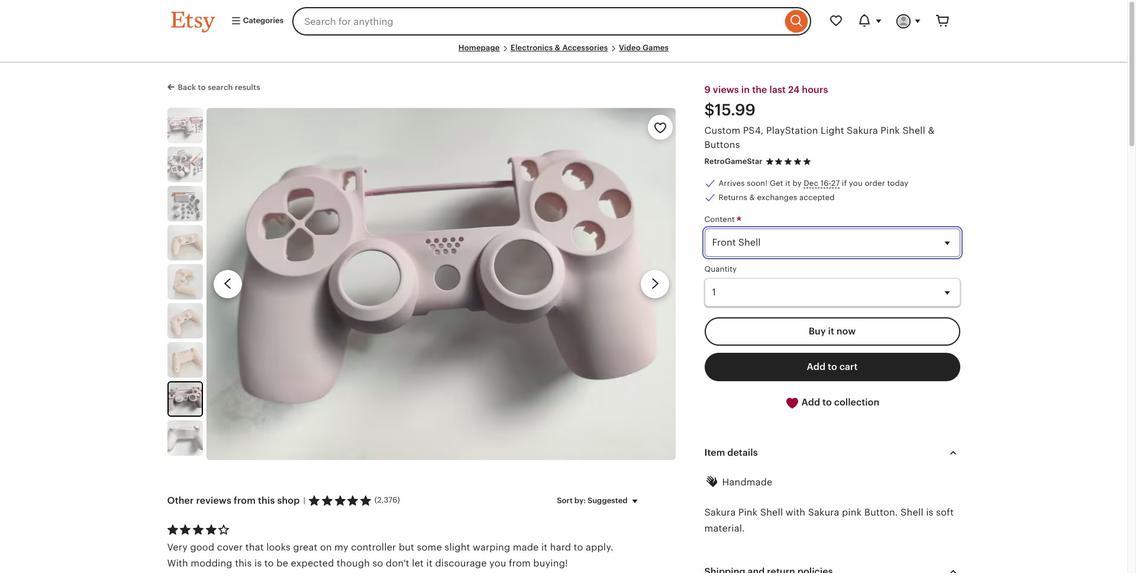 Task type: vqa. For each thing, say whether or not it's contained in the screenshot.
BY
yes



Task type: describe. For each thing, give the bounding box(es) containing it.
add for add to cart
[[807, 361, 826, 372]]

item
[[705, 447, 725, 458]]

back
[[178, 83, 196, 92]]

item details button
[[694, 438, 971, 467]]

buy
[[809, 326, 826, 337]]

sakura for playstation
[[847, 125, 879, 136]]

this inside very good cover that looks great on my controller but some slight warping made it hard to apply. with modding this is to be expected though so don't let it discourage you from buying!
[[235, 558, 252, 569]]

returns
[[719, 193, 748, 202]]

but
[[399, 542, 414, 553]]

custom ps4 playstation light sakura pink shell & buttons image 4 image
[[167, 225, 203, 260]]

it right let at left bottom
[[427, 558, 433, 569]]

electronics & accessories
[[511, 43, 608, 52]]

made
[[513, 542, 539, 553]]

add to collection button
[[705, 388, 961, 417]]

search
[[208, 83, 233, 92]]

cart
[[840, 361, 858, 372]]

categories
[[241, 16, 284, 25]]

item details
[[705, 447, 758, 458]]

soft
[[937, 507, 954, 518]]

good
[[190, 542, 214, 553]]

electronics
[[511, 43, 553, 52]]

video games link
[[619, 43, 669, 52]]

it inside button
[[829, 326, 835, 337]]

to right hard at the bottom
[[574, 542, 583, 553]]

accepted
[[800, 193, 835, 202]]

add for add to collection
[[802, 397, 821, 408]]

& inside custom ps4, playstation light sakura pink shell & buttons
[[928, 125, 935, 136]]

sakura pink shell with sakura pink button. shell is soft material.
[[705, 507, 954, 534]]

so
[[373, 558, 383, 569]]

& for returns & exchanges accepted
[[750, 193, 755, 202]]

hard
[[550, 542, 571, 553]]

buttons
[[705, 139, 740, 151]]

retrogamestar
[[705, 157, 763, 166]]

very good cover that looks great on my controller but some slight warping made it hard to apply. with modding this is to be expected though so don't let it discourage you from buying!
[[167, 542, 614, 569]]

cover
[[217, 542, 243, 553]]

very
[[167, 542, 188, 553]]

quantity
[[705, 264, 737, 273]]

views
[[713, 84, 739, 95]]

shell inside custom ps4, playstation light sakura pink shell & buttons
[[903, 125, 926, 136]]

none search field inside categories banner
[[293, 7, 811, 36]]

handmade
[[723, 476, 773, 488]]

hours
[[802, 84, 829, 95]]

be
[[277, 558, 288, 569]]

slight
[[445, 542, 470, 553]]

9 views in the last 24 hours $15.99
[[705, 84, 829, 119]]

now
[[837, 326, 856, 337]]

it left hard at the bottom
[[542, 542, 548, 553]]

shell left with
[[761, 507, 783, 518]]

back to search results link
[[167, 81, 260, 93]]

buy it now button
[[705, 317, 961, 346]]

16-
[[821, 179, 832, 188]]

order
[[865, 179, 886, 188]]

sort
[[557, 496, 573, 505]]

don't
[[386, 558, 410, 569]]

sakura for shell
[[808, 507, 840, 518]]

custom ps4 playstation light sakura pink shell & buttons front + back image
[[167, 420, 203, 456]]

arrives soon! get it by dec 16-27 if you order today
[[719, 179, 909, 188]]

today
[[888, 179, 909, 188]]

homepage link
[[459, 43, 500, 52]]

details
[[728, 447, 758, 458]]

to for search
[[198, 83, 206, 92]]

modding
[[191, 558, 233, 569]]

1 horizontal spatial you
[[849, 179, 863, 188]]

0 horizontal spatial custom ps4 playstation light sakura pink shell & buttons front shell image
[[168, 382, 202, 415]]

buy it now
[[809, 326, 856, 337]]

homepage
[[459, 43, 500, 52]]

0 horizontal spatial sakura
[[705, 507, 736, 518]]

pink inside sakura pink shell with sakura pink button. shell is soft material.
[[739, 507, 758, 518]]

though
[[337, 558, 370, 569]]

27
[[832, 179, 840, 188]]

warping
[[473, 542, 511, 553]]

9
[[705, 84, 711, 95]]

menu bar containing homepage
[[171, 43, 957, 63]]

on
[[320, 542, 332, 553]]



Task type: locate. For each thing, give the bounding box(es) containing it.
1 horizontal spatial pink
[[881, 125, 900, 136]]

shell up today
[[903, 125, 926, 136]]

sakura right light at the right top of the page
[[847, 125, 879, 136]]

sakura left pink
[[808, 507, 840, 518]]

to left be
[[265, 558, 274, 569]]

pink up today
[[881, 125, 900, 136]]

1 vertical spatial pink
[[739, 507, 758, 518]]

if
[[842, 179, 847, 188]]

to right back
[[198, 83, 206, 92]]

this
[[258, 495, 275, 506], [235, 558, 252, 569]]

None search field
[[293, 7, 811, 36]]

from down made
[[509, 558, 531, 569]]

soon! get
[[747, 179, 784, 188]]

you inside very good cover that looks great on my controller but some slight warping made it hard to apply. with modding this is to be expected though so don't let it discourage you from buying!
[[490, 558, 506, 569]]

with
[[786, 507, 806, 518]]

0 horizontal spatial from
[[234, 495, 256, 506]]

2 vertical spatial &
[[750, 193, 755, 202]]

looks
[[266, 542, 291, 553]]

& for electronics & accessories
[[555, 43, 561, 52]]

to for collection
[[823, 397, 832, 408]]

to left cart
[[828, 361, 838, 372]]

to for cart
[[828, 361, 838, 372]]

0 vertical spatial this
[[258, 495, 275, 506]]

24
[[789, 84, 800, 95]]

ps4,
[[743, 125, 764, 136]]

categories banner
[[149, 0, 978, 43]]

custom ps4 playstation light sakura pink shell & buttons image 3 image
[[167, 186, 203, 221]]

0 vertical spatial &
[[555, 43, 561, 52]]

apply.
[[586, 542, 614, 553]]

pink
[[842, 507, 862, 518]]

1 horizontal spatial sakura
[[808, 507, 840, 518]]

light
[[821, 125, 845, 136]]

in
[[742, 84, 750, 95]]

sakura up material.
[[705, 507, 736, 518]]

0 vertical spatial from
[[234, 495, 256, 506]]

1 vertical spatial &
[[928, 125, 935, 136]]

(2,376)
[[375, 496, 400, 505]]

0 horizontal spatial is
[[255, 558, 262, 569]]

to left collection
[[823, 397, 832, 408]]

0 vertical spatial is
[[927, 507, 934, 518]]

other reviews from this shop |
[[167, 495, 306, 506]]

1 horizontal spatial is
[[927, 507, 934, 518]]

shell
[[903, 125, 926, 136], [761, 507, 783, 518], [901, 507, 924, 518]]

add inside add to collection button
[[802, 397, 821, 408]]

custom ps4 playstation light sakura pink shell & buttons full shell + buttons image
[[167, 108, 203, 143]]

pink inside custom ps4, playstation light sakura pink shell & buttons
[[881, 125, 900, 136]]

that
[[246, 542, 264, 553]]

arrives
[[719, 179, 745, 188]]

with
[[167, 558, 188, 569]]

add to cart button
[[705, 353, 961, 381]]

0 horizontal spatial this
[[235, 558, 252, 569]]

this down the that
[[235, 558, 252, 569]]

Search for anything text field
[[293, 7, 782, 36]]

by:
[[575, 496, 586, 505]]

pink up material.
[[739, 507, 758, 518]]

it left by on the right
[[786, 179, 791, 188]]

0 horizontal spatial &
[[555, 43, 561, 52]]

my
[[335, 542, 349, 553]]

custom ps4 playstation light sakura pink shell & buttons front shell image
[[207, 108, 676, 460], [168, 382, 202, 415]]

1 vertical spatial this
[[235, 558, 252, 569]]

0 vertical spatial pink
[[881, 125, 900, 136]]

add down add to cart button
[[802, 397, 821, 408]]

custom ps4 playstation light sakura pink shell & buttons image 5 image
[[167, 264, 203, 299]]

last
[[770, 84, 786, 95]]

2 horizontal spatial &
[[928, 125, 935, 136]]

back to search results
[[178, 83, 260, 92]]

accessories
[[563, 43, 608, 52]]

custom ps4 playstation light sakura pink shell & buttons image 2 image
[[167, 147, 203, 182]]

content
[[705, 215, 737, 223]]

categories button
[[222, 11, 289, 32]]

great
[[293, 542, 318, 553]]

you down the warping
[[490, 558, 506, 569]]

this left shop
[[258, 495, 275, 506]]

is inside very good cover that looks great on my controller but some slight warping made it hard to apply. with modding this is to be expected though so don't let it discourage you from buying!
[[255, 558, 262, 569]]

returns & exchanges accepted
[[719, 193, 835, 202]]

sort by: suggested button
[[548, 489, 651, 513]]

1 vertical spatial add
[[802, 397, 821, 408]]

games
[[643, 43, 669, 52]]

menu bar
[[171, 43, 957, 63]]

collection
[[835, 397, 880, 408]]

0 horizontal spatial you
[[490, 558, 506, 569]]

shell right button.
[[901, 507, 924, 518]]

video games
[[619, 43, 669, 52]]

sort by: suggested
[[557, 496, 628, 505]]

1 horizontal spatial this
[[258, 495, 275, 506]]

buying!
[[534, 558, 568, 569]]

electronics & accessories link
[[511, 43, 608, 52]]

button.
[[865, 507, 898, 518]]

1 vertical spatial from
[[509, 558, 531, 569]]

add to collection
[[800, 397, 880, 408]]

some
[[417, 542, 442, 553]]

playstation
[[767, 125, 819, 136]]

shop
[[277, 495, 300, 506]]

it right buy on the right bottom
[[829, 326, 835, 337]]

discourage
[[435, 558, 487, 569]]

to
[[198, 83, 206, 92], [828, 361, 838, 372], [823, 397, 832, 408], [574, 542, 583, 553], [265, 558, 274, 569]]

1 horizontal spatial from
[[509, 558, 531, 569]]

suggested
[[588, 496, 628, 505]]

add inside add to cart button
[[807, 361, 826, 372]]

from right reviews
[[234, 495, 256, 506]]

&
[[555, 43, 561, 52], [928, 125, 935, 136], [750, 193, 755, 202]]

custom ps4, playstation light sakura pink shell & buttons
[[705, 125, 935, 151]]

from inside very good cover that looks great on my controller but some slight warping made it hard to apply. with modding this is to be expected though so don't let it discourage you from buying!
[[509, 558, 531, 569]]

by
[[793, 179, 802, 188]]

0 vertical spatial you
[[849, 179, 863, 188]]

controller
[[351, 542, 396, 553]]

add to cart
[[807, 361, 858, 372]]

|
[[303, 496, 306, 505]]

0 horizontal spatial pink
[[739, 507, 758, 518]]

$15.99
[[705, 101, 756, 119]]

you right "if"
[[849, 179, 863, 188]]

reviews
[[196, 495, 232, 506]]

material.
[[705, 523, 745, 534]]

pink
[[881, 125, 900, 136], [739, 507, 758, 518]]

dec
[[804, 179, 819, 188]]

2 horizontal spatial sakura
[[847, 125, 879, 136]]

1 horizontal spatial &
[[750, 193, 755, 202]]

0 vertical spatial add
[[807, 361, 826, 372]]

from
[[234, 495, 256, 506], [509, 558, 531, 569]]

other
[[167, 495, 194, 506]]

exchanges
[[757, 193, 798, 202]]

retrogamestar link
[[705, 157, 763, 166]]

is inside sakura pink shell with sakura pink button. shell is soft material.
[[927, 507, 934, 518]]

custom ps4 playstation light sakura pink shell & buttons image 7 image
[[167, 342, 203, 378]]

expected
[[291, 558, 334, 569]]

results
[[235, 83, 260, 92]]

sakura
[[847, 125, 879, 136], [705, 507, 736, 518], [808, 507, 840, 518]]

let
[[412, 558, 424, 569]]

1 vertical spatial you
[[490, 558, 506, 569]]

video
[[619, 43, 641, 52]]

1 vertical spatial is
[[255, 558, 262, 569]]

1 horizontal spatial custom ps4 playstation light sakura pink shell & buttons front shell image
[[207, 108, 676, 460]]

custom ps4 playstation light sakura pink shell & buttons image 6 image
[[167, 303, 203, 338]]

you
[[849, 179, 863, 188], [490, 558, 506, 569]]

add left cart
[[807, 361, 826, 372]]

is
[[927, 507, 934, 518], [255, 558, 262, 569]]

is down the that
[[255, 558, 262, 569]]

sakura inside custom ps4, playstation light sakura pink shell & buttons
[[847, 125, 879, 136]]

is left soft
[[927, 507, 934, 518]]

custom
[[705, 125, 741, 136]]



